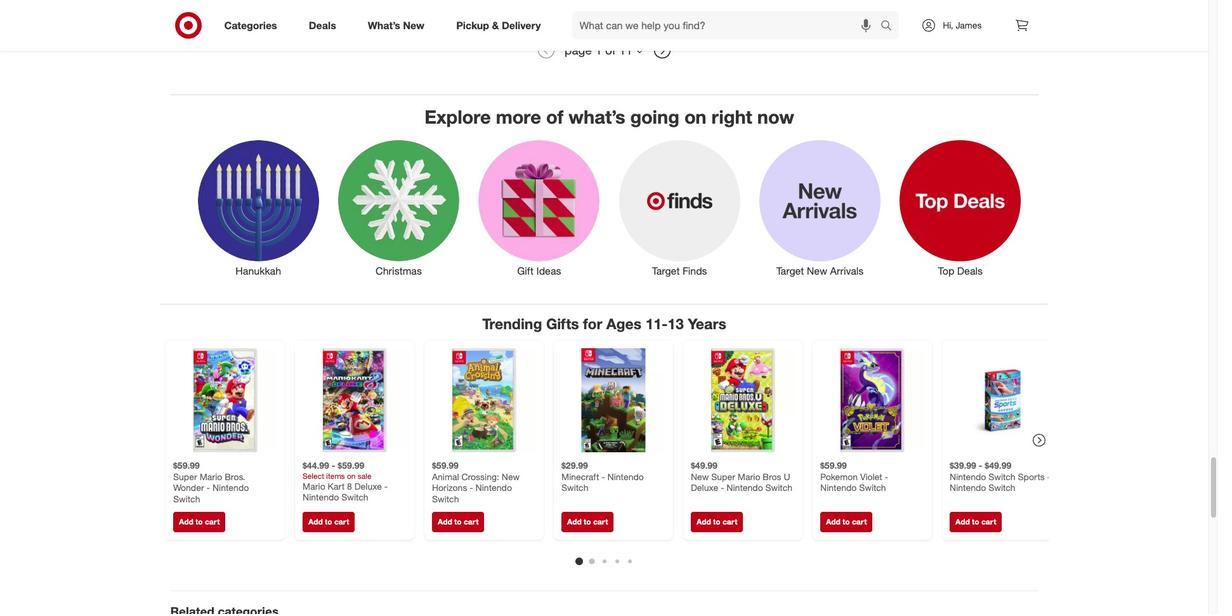 Task type: describe. For each thing, give the bounding box(es) containing it.
8
[[347, 480, 352, 491]]

$44.99 - $59.99 select items on sale mario kart 8 deluxe - nintendo switch
[[302, 460, 388, 502]]

hi, james
[[943, 20, 982, 30]]

hanukkah link
[[188, 138, 329, 278]]

add to cart button for mario kart 8 deluxe - nintendo switch
[[302, 512, 355, 532]]

trending
[[482, 315, 542, 332]]

add to cart for $59.99 super mario bros. wonder - nintendo switch
[[179, 517, 219, 526]]

0 vertical spatial deals
[[309, 19, 336, 31]]

$49.99 inside $39.99 - $49.99 nintendo switch sports - nintendo switch
[[985, 460, 1011, 471]]

gift ideas link
[[469, 138, 609, 278]]

switch inside $59.99 animal crossing: new horizons - nintendo switch
[[432, 493, 459, 504]]

- inside $29.99 minecraft - nintendo switch
[[601, 471, 605, 482]]

what's
[[368, 19, 400, 31]]

&
[[492, 19, 499, 31]]

bros.
[[224, 471, 245, 482]]

$59.99 animal crossing: new horizons - nintendo switch
[[432, 460, 519, 504]]

add to cart for $44.99 - $59.99 select items on sale mario kart 8 deluxe - nintendo switch
[[308, 517, 349, 526]]

top
[[938, 265, 955, 277]]

more
[[496, 105, 541, 128]]

going
[[630, 105, 679, 128]]

sports
[[1018, 471, 1045, 482]]

nintendo inside $59.99 pokemon violet - nintendo switch
[[820, 482, 856, 493]]

page 1 of 11 button
[[559, 36, 650, 64]]

cart for crossing:
[[463, 517, 478, 526]]

minecraft
[[561, 471, 599, 482]]

on for going
[[685, 105, 707, 128]]

$49.99 new super mario bros u deluxe - nintendo switch
[[691, 460, 792, 493]]

top deals
[[938, 265, 983, 277]]

- inside $59.99 animal crossing: new horizons - nintendo switch
[[469, 482, 473, 493]]

gift
[[517, 265, 534, 277]]

gift ideas
[[517, 265, 561, 277]]

add to cart button for new super mario bros u deluxe - nintendo switch
[[691, 512, 743, 532]]

$49.99 inside $49.99 new super mario bros u deluxe - nintendo switch
[[691, 460, 717, 471]]

new for $49.99
[[691, 471, 709, 482]]

trending gifts for ages 11-13 years
[[482, 315, 726, 332]]

11
[[619, 43, 633, 57]]

add to cart for $39.99 - $49.99 nintendo switch sports - nintendo switch
[[955, 517, 996, 526]]

explore more of what's going on right now
[[425, 105, 794, 128]]

christmas
[[376, 265, 422, 277]]

switch inside $49.99 new super mario bros u deluxe - nintendo switch
[[765, 482, 792, 493]]

$59.99 inside $44.99 - $59.99 select items on sale mario kart 8 deluxe - nintendo switch
[[337, 460, 364, 471]]

now
[[758, 105, 794, 128]]

1
[[595, 43, 602, 57]]

to for mario kart 8 deluxe - nintendo switch
[[325, 517, 332, 526]]

$59.99 for pokemon
[[820, 460, 847, 471]]

cart for $59.99
[[334, 517, 349, 526]]

explore
[[425, 105, 491, 128]]

u
[[784, 471, 790, 482]]

to for nintendo switch sports - nintendo switch
[[972, 517, 979, 526]]

of for more
[[546, 105, 564, 128]]

ages
[[606, 315, 641, 332]]

target new arrivals link
[[750, 138, 890, 278]]

new inside $59.99 animal crossing: new horizons - nintendo switch
[[501, 471, 519, 482]]

what's new
[[368, 19, 425, 31]]

add to cart button for minecraft - nintendo switch
[[561, 512, 613, 532]]

categories link
[[214, 11, 293, 39]]

to for pokemon violet - nintendo switch
[[842, 517, 850, 526]]

$39.99
[[950, 460, 976, 471]]

1 horizontal spatial deals
[[957, 265, 983, 277]]

kart
[[327, 480, 344, 491]]

13
[[668, 315, 684, 332]]

add for $29.99 minecraft - nintendo switch
[[567, 517, 581, 526]]

for
[[583, 315, 602, 332]]

mario inside $59.99 super mario bros. wonder - nintendo switch
[[199, 471, 222, 482]]

mario inside $44.99 - $59.99 select items on sale mario kart 8 deluxe - nintendo switch
[[302, 480, 325, 491]]

finds
[[683, 265, 707, 277]]

christmas link
[[329, 138, 469, 278]]

$39.99 - $49.99 nintendo switch sports - nintendo switch
[[950, 460, 1051, 493]]

super inside $59.99 super mario bros. wonder - nintendo switch
[[173, 471, 197, 482]]

switch inside $59.99 pokemon violet - nintendo switch
[[859, 482, 886, 493]]

add for $59.99 super mario bros. wonder - nintendo switch
[[179, 517, 193, 526]]

target new arrivals
[[776, 265, 864, 277]]

hanukkah
[[236, 265, 281, 277]]

add to cart for $59.99 pokemon violet - nintendo switch
[[826, 517, 867, 526]]

top deals link
[[890, 138, 1031, 278]]

to for animal crossing: new horizons - nintendo switch
[[454, 517, 461, 526]]

add to cart button for nintendo switch sports - nintendo switch
[[950, 512, 1002, 532]]

add for $59.99 pokemon violet - nintendo switch
[[826, 517, 840, 526]]

pickup & delivery
[[456, 19, 541, 31]]

cart for $49.99
[[981, 517, 996, 526]]

11-
[[646, 315, 668, 332]]

what's new link
[[357, 11, 440, 39]]

add to cart for $49.99 new super mario bros u deluxe - nintendo switch
[[696, 517, 737, 526]]

$29.99
[[561, 460, 588, 471]]

violet
[[860, 471, 882, 482]]

mario inside $49.99 new super mario bros u deluxe - nintendo switch
[[737, 471, 760, 482]]

$59.99 super mario bros. wonder - nintendo switch
[[173, 460, 249, 504]]

hi,
[[943, 20, 953, 30]]



Task type: locate. For each thing, give the bounding box(es) containing it.
of right 1
[[605, 43, 616, 57]]

cart down kart
[[334, 517, 349, 526]]

wonder
[[173, 482, 204, 493]]

3 add from the left
[[437, 517, 452, 526]]

4 to from the left
[[583, 517, 591, 526]]

add to cart down minecraft
[[567, 517, 608, 526]]

pickup & delivery link
[[446, 11, 557, 39]]

cart for -
[[593, 517, 608, 526]]

on inside $44.99 - $59.99 select items on sale mario kart 8 deluxe - nintendo switch
[[347, 471, 355, 480]]

7 to from the left
[[972, 517, 979, 526]]

cart for violet
[[852, 517, 867, 526]]

deals link
[[298, 11, 352, 39]]

gifts
[[546, 315, 579, 332]]

to
[[195, 517, 202, 526], [325, 517, 332, 526], [454, 517, 461, 526], [583, 517, 591, 526], [713, 517, 720, 526], [842, 517, 850, 526], [972, 517, 979, 526]]

cart down $59.99 pokemon violet - nintendo switch
[[852, 517, 867, 526]]

add to cart button for animal crossing: new horizons - nintendo switch
[[432, 512, 484, 532]]

cart for super
[[722, 517, 737, 526]]

new super mario bros u deluxe - nintendo switch image
[[691, 348, 795, 452], [691, 348, 795, 452]]

What can we help you find? suggestions appear below search field
[[572, 11, 884, 39]]

5 add to cart button from the left
[[691, 512, 743, 532]]

add to cart down $39.99 - $49.99 nintendo switch sports - nintendo switch
[[955, 517, 996, 526]]

1 super from the left
[[173, 471, 197, 482]]

on for items
[[347, 471, 355, 480]]

switch
[[988, 471, 1015, 482], [561, 482, 588, 493], [765, 482, 792, 493], [859, 482, 886, 493], [988, 482, 1015, 493], [341, 492, 368, 502], [173, 493, 200, 504], [432, 493, 459, 504]]

4 add from the left
[[567, 517, 581, 526]]

new inside $49.99 new super mario bros u deluxe - nintendo switch
[[691, 471, 709, 482]]

1 add to cart from the left
[[179, 517, 219, 526]]

pickup
[[456, 19, 489, 31]]

super
[[173, 471, 197, 482], [711, 471, 735, 482]]

6 add to cart from the left
[[826, 517, 867, 526]]

right
[[712, 105, 752, 128]]

minecraft - nintendo switch image
[[561, 348, 665, 452], [561, 348, 665, 452]]

$59.99 up pokemon at the right
[[820, 460, 847, 471]]

crossing:
[[461, 471, 499, 482]]

0 horizontal spatial $49.99
[[691, 460, 717, 471]]

horizons
[[432, 482, 467, 493]]

new for what's
[[403, 19, 425, 31]]

pokemon
[[820, 471, 858, 482]]

6 add from the left
[[826, 517, 840, 526]]

$59.99 pokemon violet - nintendo switch
[[820, 460, 888, 493]]

of
[[605, 43, 616, 57], [546, 105, 564, 128]]

1 add to cart button from the left
[[173, 512, 225, 532]]

cart down $59.99 super mario bros. wonder - nintendo switch on the left bottom of page
[[205, 517, 219, 526]]

mario left bros at the bottom of page
[[737, 471, 760, 482]]

select
[[302, 471, 324, 480]]

add down $39.99
[[955, 517, 970, 526]]

1 horizontal spatial deluxe
[[691, 482, 718, 493]]

mario
[[199, 471, 222, 482], [737, 471, 760, 482], [302, 480, 325, 491]]

new for target
[[807, 265, 827, 277]]

$59.99 inside $59.99 animal crossing: new horizons - nintendo switch
[[432, 460, 458, 471]]

cart down $39.99 - $49.99 nintendo switch sports - nintendo switch
[[981, 517, 996, 526]]

to down $49.99 new super mario bros u deluxe - nintendo switch
[[713, 517, 720, 526]]

0 horizontal spatial mario
[[199, 471, 222, 482]]

2 $49.99 from the left
[[985, 460, 1011, 471]]

0 horizontal spatial super
[[173, 471, 197, 482]]

delivery
[[502, 19, 541, 31]]

0 horizontal spatial deluxe
[[354, 480, 382, 491]]

super up 'wonder'
[[173, 471, 197, 482]]

$59.99 inside $59.99 super mario bros. wonder - nintendo switch
[[173, 460, 199, 471]]

sale
[[357, 471, 371, 480]]

add for $44.99 - $59.99 select items on sale mario kart 8 deluxe - nintendo switch
[[308, 517, 323, 526]]

to down minecraft
[[583, 517, 591, 526]]

super mario bros. wonder - nintendo switch image
[[173, 348, 277, 452], [173, 348, 277, 452]]

nintendo inside $29.99 minecraft - nintendo switch
[[607, 471, 644, 482]]

search button
[[875, 11, 906, 42]]

7 add to cart from the left
[[955, 517, 996, 526]]

1 $59.99 from the left
[[173, 460, 199, 471]]

5 to from the left
[[713, 517, 720, 526]]

5 add to cart from the left
[[696, 517, 737, 526]]

target finds link
[[609, 138, 750, 278]]

to down pokemon at the right
[[842, 517, 850, 526]]

arrivals
[[830, 265, 864, 277]]

add for $59.99 animal crossing: new horizons - nintendo switch
[[437, 517, 452, 526]]

to down 'wonder'
[[195, 517, 202, 526]]

$44.99
[[302, 460, 329, 471]]

1 horizontal spatial $49.99
[[985, 460, 1011, 471]]

mario left "bros."
[[199, 471, 222, 482]]

1 horizontal spatial super
[[711, 471, 735, 482]]

add to cart down horizons
[[437, 517, 478, 526]]

0 vertical spatial on
[[685, 105, 707, 128]]

2 target from the left
[[776, 265, 804, 277]]

add to cart down kart
[[308, 517, 349, 526]]

- inside $59.99 super mario bros. wonder - nintendo switch
[[206, 482, 210, 493]]

deals right top
[[957, 265, 983, 277]]

2 add from the left
[[308, 517, 323, 526]]

3 $59.99 from the left
[[432, 460, 458, 471]]

4 cart from the left
[[593, 517, 608, 526]]

on
[[685, 105, 707, 128], [347, 471, 355, 480]]

mario down $44.99
[[302, 480, 325, 491]]

add
[[179, 517, 193, 526], [308, 517, 323, 526], [437, 517, 452, 526], [567, 517, 581, 526], [696, 517, 711, 526], [826, 517, 840, 526], [955, 517, 970, 526]]

0 horizontal spatial on
[[347, 471, 355, 480]]

years
[[688, 315, 726, 332]]

add down horizons
[[437, 517, 452, 526]]

0 horizontal spatial of
[[546, 105, 564, 128]]

mario kart 8 deluxe - nintendo switch image
[[302, 348, 406, 452], [302, 348, 406, 452]]

6 cart from the left
[[852, 517, 867, 526]]

add to cart button down kart
[[302, 512, 355, 532]]

on left right
[[685, 105, 707, 128]]

animal crossing: new horizons - nintendo switch image
[[432, 348, 536, 452], [432, 348, 536, 452]]

add to cart button for pokemon violet - nintendo switch
[[820, 512, 872, 532]]

target for target new arrivals
[[776, 265, 804, 277]]

add for $39.99 - $49.99 nintendo switch sports - nintendo switch
[[955, 517, 970, 526]]

cart down $29.99 minecraft - nintendo switch at the bottom of page
[[593, 517, 608, 526]]

$59.99 for animal
[[432, 460, 458, 471]]

3 add to cart button from the left
[[432, 512, 484, 532]]

1 horizontal spatial target
[[776, 265, 804, 277]]

2 horizontal spatial mario
[[737, 471, 760, 482]]

$49.99
[[691, 460, 717, 471], [985, 460, 1011, 471]]

target for target finds
[[652, 265, 680, 277]]

target inside target finds 'link'
[[652, 265, 680, 277]]

3 add to cart from the left
[[437, 517, 478, 526]]

add down 'wonder'
[[179, 517, 193, 526]]

to down horizons
[[454, 517, 461, 526]]

super inside $49.99 new super mario bros u deluxe - nintendo switch
[[711, 471, 735, 482]]

6 add to cart button from the left
[[820, 512, 872, 532]]

ideas
[[537, 265, 561, 277]]

deals
[[309, 19, 336, 31], [957, 265, 983, 277]]

of right more
[[546, 105, 564, 128]]

add down minecraft
[[567, 517, 581, 526]]

7 add from the left
[[955, 517, 970, 526]]

1 $49.99 from the left
[[691, 460, 717, 471]]

page 1 of 11
[[565, 43, 633, 57]]

5 cart from the left
[[722, 517, 737, 526]]

add to cart for $59.99 animal crossing: new horizons - nintendo switch
[[437, 517, 478, 526]]

1 horizontal spatial on
[[685, 105, 707, 128]]

add to cart down pokemon at the right
[[826, 517, 867, 526]]

deluxe inside $44.99 - $59.99 select items on sale mario kart 8 deluxe - nintendo switch
[[354, 480, 382, 491]]

add to cart down 'wonder'
[[179, 517, 219, 526]]

$59.99 up 'wonder'
[[173, 460, 199, 471]]

deals left what's
[[309, 19, 336, 31]]

$59.99 inside $59.99 pokemon violet - nintendo switch
[[820, 460, 847, 471]]

7 add to cart button from the left
[[950, 512, 1002, 532]]

add to cart button down minecraft
[[561, 512, 613, 532]]

of for 1
[[605, 43, 616, 57]]

to down kart
[[325, 517, 332, 526]]

target inside target new arrivals link
[[776, 265, 804, 277]]

bros
[[763, 471, 781, 482]]

1 add from the left
[[179, 517, 193, 526]]

4 $59.99 from the left
[[820, 460, 847, 471]]

to for new super mario bros u deluxe - nintendo switch
[[713, 517, 720, 526]]

cart
[[205, 517, 219, 526], [334, 517, 349, 526], [463, 517, 478, 526], [593, 517, 608, 526], [722, 517, 737, 526], [852, 517, 867, 526], [981, 517, 996, 526]]

nintendo inside $44.99 - $59.99 select items on sale mario kart 8 deluxe - nintendo switch
[[302, 492, 339, 502]]

2 add to cart button from the left
[[302, 512, 355, 532]]

add to cart button down $39.99 - $49.99 nintendo switch sports - nintendo switch
[[950, 512, 1002, 532]]

animal
[[432, 471, 459, 482]]

1 cart from the left
[[205, 517, 219, 526]]

add to cart button down horizons
[[432, 512, 484, 532]]

add to cart button down pokemon at the right
[[820, 512, 872, 532]]

$29.99 minecraft - nintendo switch
[[561, 460, 644, 493]]

3 to from the left
[[454, 517, 461, 526]]

1 vertical spatial on
[[347, 471, 355, 480]]

-
[[331, 460, 335, 471], [979, 460, 982, 471], [601, 471, 605, 482], [885, 471, 888, 482], [1047, 471, 1051, 482], [384, 480, 388, 491], [206, 482, 210, 493], [469, 482, 473, 493], [720, 482, 724, 493]]

1 vertical spatial of
[[546, 105, 564, 128]]

nintendo inside $59.99 super mario bros. wonder - nintendo switch
[[212, 482, 249, 493]]

- inside $59.99 pokemon violet - nintendo switch
[[885, 471, 888, 482]]

$59.99 up 'sale'
[[337, 460, 364, 471]]

super left bros at the bottom of page
[[711, 471, 735, 482]]

add to cart button for super mario bros. wonder - nintendo switch
[[173, 512, 225, 532]]

of inside dropdown button
[[605, 43, 616, 57]]

6 to from the left
[[842, 517, 850, 526]]

5 add from the left
[[696, 517, 711, 526]]

to for super mario bros. wonder - nintendo switch
[[195, 517, 202, 526]]

search
[[875, 20, 906, 33]]

target
[[652, 265, 680, 277], [776, 265, 804, 277]]

cart down $59.99 animal crossing: new horizons - nintendo switch at the left bottom
[[463, 517, 478, 526]]

nintendo inside $59.99 animal crossing: new horizons - nintendo switch
[[475, 482, 512, 493]]

add to cart
[[179, 517, 219, 526], [308, 517, 349, 526], [437, 517, 478, 526], [567, 517, 608, 526], [696, 517, 737, 526], [826, 517, 867, 526], [955, 517, 996, 526]]

2 cart from the left
[[334, 517, 349, 526]]

2 $59.99 from the left
[[337, 460, 364, 471]]

target left arrivals
[[776, 265, 804, 277]]

target left finds
[[652, 265, 680, 277]]

2 to from the left
[[325, 517, 332, 526]]

0 vertical spatial of
[[605, 43, 616, 57]]

add to cart button down 'wonder'
[[173, 512, 225, 532]]

deluxe
[[354, 480, 382, 491], [691, 482, 718, 493]]

cart for mario
[[205, 517, 219, 526]]

to down $39.99 - $49.99 nintendo switch sports - nintendo switch
[[972, 517, 979, 526]]

add for $49.99 new super mario bros u deluxe - nintendo switch
[[696, 517, 711, 526]]

- inside $49.99 new super mario bros u deluxe - nintendo switch
[[720, 482, 724, 493]]

2 add to cart from the left
[[308, 517, 349, 526]]

$59.99 up animal
[[432, 460, 458, 471]]

nintendo
[[607, 471, 644, 482], [950, 471, 986, 482], [212, 482, 249, 493], [475, 482, 512, 493], [726, 482, 763, 493], [820, 482, 856, 493], [950, 482, 986, 493], [302, 492, 339, 502]]

what's
[[569, 105, 625, 128]]

new
[[403, 19, 425, 31], [807, 265, 827, 277], [501, 471, 519, 482], [691, 471, 709, 482]]

switch inside $44.99 - $59.99 select items on sale mario kart 8 deluxe - nintendo switch
[[341, 492, 368, 502]]

add down $49.99 new super mario bros u deluxe - nintendo switch
[[696, 517, 711, 526]]

to for minecraft - nintendo switch
[[583, 517, 591, 526]]

1 to from the left
[[195, 517, 202, 526]]

add down select
[[308, 517, 323, 526]]

add to cart button
[[173, 512, 225, 532], [302, 512, 355, 532], [432, 512, 484, 532], [561, 512, 613, 532], [691, 512, 743, 532], [820, 512, 872, 532], [950, 512, 1002, 532]]

deluxe inside $49.99 new super mario bros u deluxe - nintendo switch
[[691, 482, 718, 493]]

add to cart for $29.99 minecraft - nintendo switch
[[567, 517, 608, 526]]

nintendo switch sports - nintendo switch image
[[950, 348, 1054, 452], [950, 348, 1054, 452]]

1 horizontal spatial mario
[[302, 480, 325, 491]]

james
[[956, 20, 982, 30]]

4 add to cart from the left
[[567, 517, 608, 526]]

items
[[326, 471, 345, 480]]

pokemon violet - nintendo switch image
[[820, 348, 924, 452], [820, 348, 924, 452]]

0 horizontal spatial target
[[652, 265, 680, 277]]

add to cart button down $49.99 new super mario bros u deluxe - nintendo switch
[[691, 512, 743, 532]]

1 vertical spatial deals
[[957, 265, 983, 277]]

7 cart from the left
[[981, 517, 996, 526]]

3 cart from the left
[[463, 517, 478, 526]]

add to cart down $49.99 new super mario bros u deluxe - nintendo switch
[[696, 517, 737, 526]]

1 horizontal spatial of
[[605, 43, 616, 57]]

cart down $49.99 new super mario bros u deluxe - nintendo switch
[[722, 517, 737, 526]]

$59.99
[[173, 460, 199, 471], [337, 460, 364, 471], [432, 460, 458, 471], [820, 460, 847, 471]]

page
[[565, 43, 592, 57]]

categories
[[224, 19, 277, 31]]

0 horizontal spatial deals
[[309, 19, 336, 31]]

target finds
[[652, 265, 707, 277]]

on left 'sale'
[[347, 471, 355, 480]]

add down pokemon at the right
[[826, 517, 840, 526]]

$59.99 for super
[[173, 460, 199, 471]]

2 super from the left
[[711, 471, 735, 482]]

switch inside $59.99 super mario bros. wonder - nintendo switch
[[173, 493, 200, 504]]

switch inside $29.99 minecraft - nintendo switch
[[561, 482, 588, 493]]

4 add to cart button from the left
[[561, 512, 613, 532]]

nintendo inside $49.99 new super mario bros u deluxe - nintendo switch
[[726, 482, 763, 493]]

1 target from the left
[[652, 265, 680, 277]]



Task type: vqa. For each thing, say whether or not it's contained in the screenshot.
Gifts
yes



